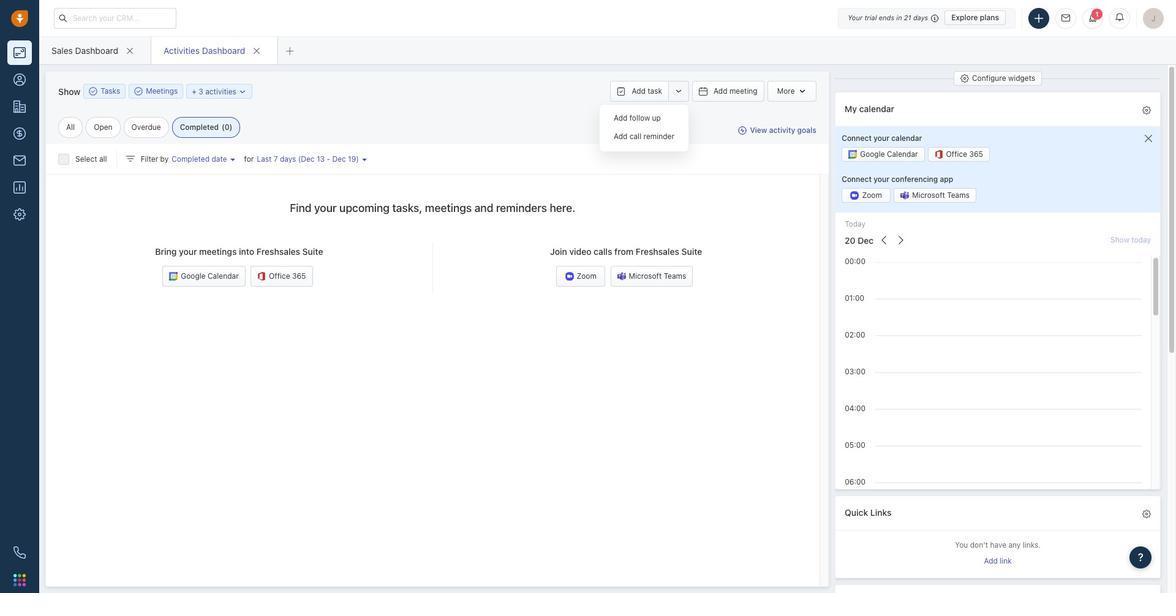Task type: vqa. For each thing, say whether or not it's contained in the screenshot.
the leftmost Office 365
yes



Task type: locate. For each thing, give the bounding box(es) containing it.
office 365 for connect your calendar
[[946, 149, 983, 159]]

show
[[58, 86, 80, 97]]

view activity goals
[[750, 126, 817, 135]]

0 horizontal spatial zoom
[[577, 271, 597, 280]]

0 horizontal spatial office 365 button
[[251, 266, 313, 287]]

add left call
[[614, 132, 628, 141]]

0 vertical spatial microsoft teams button
[[894, 188, 977, 203]]

freshsales right from
[[636, 246, 679, 257]]

add call reminder
[[614, 132, 675, 141]]

) right -
[[356, 154, 359, 164]]

(
[[222, 123, 225, 132], [298, 154, 301, 164]]

completed inside "button"
[[172, 154, 210, 164]]

1 vertical spatial days
[[280, 154, 296, 164]]

sales
[[51, 45, 73, 55]]

app
[[940, 174, 954, 184]]

microsoft teams button for rightmost the zoom button
[[894, 188, 977, 203]]

1 vertical spatial microsoft teams
[[629, 271, 686, 280]]

office 365 down "bring your meetings into freshsales suite"
[[269, 271, 306, 280]]

00:00
[[845, 257, 866, 266]]

completed for completed ( 0 )
[[180, 123, 219, 132]]

microsoft teams for rightmost the zoom button
[[912, 190, 970, 200]]

dashboard
[[75, 45, 118, 55], [202, 45, 245, 55]]

0 horizontal spatial google calendar
[[181, 271, 239, 280]]

microsoft down conferencing
[[912, 190, 945, 200]]

google calendar down "bring your meetings into freshsales suite"
[[181, 271, 239, 280]]

view activity goals link
[[739, 125, 817, 136]]

office 365 button up the app
[[928, 147, 990, 162]]

2 freshsales from the left
[[636, 246, 679, 257]]

1 vertical spatial office 365
[[269, 271, 306, 280]]

1 freshsales from the left
[[257, 246, 300, 257]]

completed left 0
[[180, 123, 219, 132]]

1 horizontal spatial (
[[298, 154, 301, 164]]

add task
[[632, 86, 662, 96]]

find your upcoming tasks, meetings and reminders here.
[[290, 202, 576, 214]]

0 vertical spatial calendar
[[860, 103, 895, 114]]

1 horizontal spatial microsoft teams
[[912, 190, 970, 200]]

0 vertical spatial office 365 button
[[928, 147, 990, 162]]

1 horizontal spatial office
[[946, 149, 968, 159]]

more button
[[768, 81, 817, 102], [768, 81, 817, 102]]

1 horizontal spatial suite
[[682, 246, 702, 257]]

0 horizontal spatial office 365
[[269, 271, 306, 280]]

google for connect
[[860, 149, 885, 159]]

and
[[475, 202, 494, 214]]

0 horizontal spatial suite
[[302, 246, 323, 257]]

0 vertical spatial )
[[230, 123, 232, 132]]

1 vertical spatial google
[[181, 271, 206, 280]]

1 horizontal spatial days
[[913, 13, 928, 21]]

1 vertical spatial connect
[[842, 174, 872, 184]]

google for bring
[[181, 271, 206, 280]]

1 horizontal spatial google
[[860, 149, 885, 159]]

0 horizontal spatial teams
[[664, 271, 686, 280]]

google down "bring your meetings into freshsales suite"
[[181, 271, 206, 280]]

( up date
[[222, 123, 225, 132]]

today
[[845, 219, 866, 228]]

reminder
[[644, 132, 675, 141]]

microsoft down join video calls from freshsales suite
[[629, 271, 662, 280]]

bring your meetings into freshsales suite
[[155, 246, 323, 257]]

meetings left and
[[425, 202, 472, 214]]

your for calendar
[[874, 133, 890, 143]]

tasks
[[101, 87, 120, 96]]

1 horizontal spatial office 365
[[946, 149, 983, 159]]

1 suite from the left
[[302, 246, 323, 257]]

1 dashboard from the left
[[75, 45, 118, 55]]

teams for microsoft teams button corresponding to the zoom button to the bottom
[[664, 271, 686, 280]]

phone element
[[7, 540, 32, 565]]

dashboard for sales dashboard
[[75, 45, 118, 55]]

any
[[1009, 540, 1021, 549]]

21
[[904, 13, 912, 21]]

connect for connect your conferencing app
[[842, 174, 872, 184]]

overdue
[[131, 123, 161, 132]]

1 horizontal spatial office 365 button
[[928, 147, 990, 162]]

your right bring
[[179, 246, 197, 257]]

dashboard right sales
[[75, 45, 118, 55]]

1 horizontal spatial freshsales
[[636, 246, 679, 257]]

office for calendar
[[946, 149, 968, 159]]

0 horizontal spatial microsoft teams
[[629, 271, 686, 280]]

1 horizontal spatial meetings
[[425, 202, 472, 214]]

teams down join video calls from freshsales suite
[[664, 271, 686, 280]]

1 horizontal spatial microsoft teams button
[[894, 188, 977, 203]]

add left meeting
[[714, 86, 728, 96]]

20 dec
[[845, 235, 874, 246]]

0 vertical spatial teams
[[947, 190, 970, 200]]

1 vertical spatial meetings
[[199, 246, 237, 257]]

1 horizontal spatial calendar
[[887, 149, 918, 159]]

connect down my
[[842, 133, 872, 143]]

google
[[860, 149, 885, 159], [181, 271, 206, 280]]

1 horizontal spatial zoom button
[[842, 188, 891, 203]]

microsoft teams button
[[894, 188, 977, 203], [611, 266, 693, 287]]

1 vertical spatial 365
[[292, 271, 306, 280]]

google calendar for meetings
[[181, 271, 239, 280]]

1 vertical spatial teams
[[664, 271, 686, 280]]

0 horizontal spatial (
[[222, 123, 225, 132]]

more
[[777, 86, 795, 96]]

connect your calendar
[[842, 133, 922, 143]]

dec right -
[[332, 154, 346, 164]]

activities dashboard
[[164, 45, 245, 55]]

goals
[[797, 126, 817, 135]]

zoom button
[[842, 188, 891, 203], [556, 266, 605, 287]]

1 vertical spatial office 365 button
[[251, 266, 313, 287]]

calendar up 'connect your conferencing app'
[[887, 149, 918, 159]]

google calendar button down "bring your meetings into freshsales suite"
[[163, 266, 246, 287]]

0 vertical spatial days
[[913, 13, 928, 21]]

1 vertical spatial google calendar button
[[163, 266, 246, 287]]

have
[[990, 540, 1007, 549]]

04:00
[[845, 404, 866, 413]]

0 horizontal spatial google calendar button
[[163, 266, 246, 287]]

zoom down 'connect your conferencing app'
[[862, 190, 882, 200]]

calendar down "bring your meetings into freshsales suite"
[[208, 271, 239, 280]]

365
[[970, 149, 983, 159], [292, 271, 306, 280]]

0 horizontal spatial microsoft
[[629, 271, 662, 280]]

Search your CRM... text field
[[54, 8, 176, 28]]

days right the 7
[[280, 154, 296, 164]]

1 horizontal spatial teams
[[947, 190, 970, 200]]

microsoft teams down join video calls from freshsales suite
[[629, 271, 686, 280]]

365 for bring your meetings into freshsales suite
[[292, 271, 306, 280]]

completed right by
[[172, 154, 210, 164]]

office 365 button
[[928, 147, 990, 162], [251, 266, 313, 287]]

dec right 20
[[858, 235, 874, 246]]

0 horizontal spatial google
[[181, 271, 206, 280]]

zoom button up today at the top of the page
[[842, 188, 891, 203]]

your right find
[[314, 202, 337, 214]]

explore plans link
[[945, 10, 1006, 25]]

microsoft teams down the app
[[912, 190, 970, 200]]

1 vertical spatial (
[[298, 154, 301, 164]]

01:00
[[845, 294, 865, 303]]

1 horizontal spatial )
[[356, 154, 359, 164]]

dashboard up "activities"
[[202, 45, 245, 55]]

1 horizontal spatial zoom
[[862, 190, 882, 200]]

connect up today at the top of the page
[[842, 174, 872, 184]]

upcoming
[[339, 202, 390, 214]]

1 vertical spatial zoom
[[577, 271, 597, 280]]

office up the app
[[946, 149, 968, 159]]

configure
[[972, 74, 1006, 83]]

zoom button down video
[[556, 266, 605, 287]]

your for conferencing
[[874, 174, 890, 184]]

0 vertical spatial zoom button
[[842, 188, 891, 203]]

activity
[[769, 126, 795, 135]]

google calendar button down connect your calendar
[[842, 147, 925, 162]]

completed
[[180, 123, 219, 132], [172, 154, 210, 164]]

0 horizontal spatial 365
[[292, 271, 306, 280]]

0 vertical spatial 365
[[970, 149, 983, 159]]

link
[[1000, 556, 1012, 566]]

google calendar
[[860, 149, 918, 159], [181, 271, 239, 280]]

activities
[[164, 45, 200, 55]]

calendar up conferencing
[[892, 133, 922, 143]]

office 365
[[946, 149, 983, 159], [269, 271, 306, 280]]

0 vertical spatial office 365
[[946, 149, 983, 159]]

1 vertical spatial calendar
[[208, 271, 239, 280]]

dec
[[301, 154, 315, 164], [332, 154, 346, 164], [858, 235, 874, 246]]

1 vertical spatial office
[[269, 271, 290, 280]]

0 vertical spatial meetings
[[425, 202, 472, 214]]

05:00
[[845, 441, 866, 450]]

calendar
[[887, 149, 918, 159], [208, 271, 239, 280]]

freshsales right into
[[257, 246, 300, 257]]

0
[[225, 123, 230, 132]]

conferencing
[[892, 174, 938, 184]]

1 horizontal spatial google calendar button
[[842, 147, 925, 162]]

microsoft
[[912, 190, 945, 200], [629, 271, 662, 280]]

2 dashboard from the left
[[202, 45, 245, 55]]

send email image
[[1062, 14, 1070, 22]]

select all
[[75, 154, 107, 164]]

add left follow
[[614, 113, 628, 123]]

0 vertical spatial google
[[860, 149, 885, 159]]

office 365 up the app
[[946, 149, 983, 159]]

video
[[569, 246, 592, 257]]

1 horizontal spatial microsoft
[[912, 190, 945, 200]]

days right 21
[[913, 13, 928, 21]]

0 horizontal spatial )
[[230, 123, 232, 132]]

microsoft for rightmost the zoom button's microsoft teams button
[[912, 190, 945, 200]]

1 horizontal spatial 365
[[970, 149, 983, 159]]

0 vertical spatial microsoft teams
[[912, 190, 970, 200]]

dec left 13 on the left of page
[[301, 154, 315, 164]]

0 horizontal spatial dashboard
[[75, 45, 118, 55]]

zoom down video
[[577, 271, 597, 280]]

office down "bring your meetings into freshsales suite"
[[269, 271, 290, 280]]

1 horizontal spatial google calendar
[[860, 149, 918, 159]]

microsoft teams button down join video calls from freshsales suite
[[611, 266, 693, 287]]

1 vertical spatial google calendar
[[181, 271, 239, 280]]

add for add follow up
[[614, 113, 628, 123]]

0 horizontal spatial freshsales
[[257, 246, 300, 257]]

0 vertical spatial calendar
[[887, 149, 918, 159]]

0 vertical spatial completed
[[180, 123, 219, 132]]

0 vertical spatial microsoft
[[912, 190, 945, 200]]

google calendar down connect your calendar
[[860, 149, 918, 159]]

office 365 button down into
[[251, 266, 313, 287]]

0 horizontal spatial office
[[269, 271, 290, 280]]

1 vertical spatial completed
[[172, 154, 210, 164]]

) down "activities"
[[230, 123, 232, 132]]

office 365 button for bring your meetings into freshsales suite
[[251, 266, 313, 287]]

reminders
[[496, 202, 547, 214]]

0 horizontal spatial calendar
[[208, 271, 239, 280]]

2 suite from the left
[[682, 246, 702, 257]]

0 vertical spatial connect
[[842, 133, 872, 143]]

zoom for rightmost the zoom button
[[862, 190, 882, 200]]

last
[[257, 154, 272, 164]]

add for add call reminder
[[614, 132, 628, 141]]

1 horizontal spatial dashboard
[[202, 45, 245, 55]]

0 horizontal spatial zoom button
[[556, 266, 605, 287]]

microsoft teams button for the zoom button to the bottom
[[611, 266, 693, 287]]

connect
[[842, 133, 872, 143], [842, 174, 872, 184]]

add left 'task'
[[632, 86, 646, 96]]

1 vertical spatial )
[[356, 154, 359, 164]]

0 vertical spatial google calendar button
[[842, 147, 925, 162]]

your left conferencing
[[874, 174, 890, 184]]

1 vertical spatial microsoft teams button
[[611, 266, 693, 287]]

office 365 for bring your meetings into freshsales suite
[[269, 271, 306, 280]]

calendar right my
[[860, 103, 895, 114]]

google down connect your calendar
[[860, 149, 885, 159]]

teams for rightmost the zoom button's microsoft teams button
[[947, 190, 970, 200]]

microsoft teams
[[912, 190, 970, 200], [629, 271, 686, 280]]

0 horizontal spatial microsoft teams button
[[611, 266, 693, 287]]

sales dashboard
[[51, 45, 118, 55]]

ends
[[879, 13, 895, 21]]

links
[[871, 507, 892, 517]]

microsoft teams button down the app
[[894, 188, 977, 203]]

1 vertical spatial microsoft
[[629, 271, 662, 280]]

your for upcoming
[[314, 202, 337, 214]]

0 vertical spatial office
[[946, 149, 968, 159]]

2 connect from the top
[[842, 174, 872, 184]]

0 vertical spatial google calendar
[[860, 149, 918, 159]]

365 for connect your calendar
[[970, 149, 983, 159]]

office 365 button for connect your calendar
[[928, 147, 990, 162]]

add left link
[[984, 556, 998, 566]]

teams
[[947, 190, 970, 200], [664, 271, 686, 280]]

( left 13 on the left of page
[[298, 154, 301, 164]]

widgets
[[1008, 74, 1036, 83]]

0 vertical spatial zoom
[[862, 190, 882, 200]]

in
[[897, 13, 902, 21]]

calendar
[[860, 103, 895, 114], [892, 133, 922, 143]]

1 connect from the top
[[842, 133, 872, 143]]

meetings left into
[[199, 246, 237, 257]]

add
[[632, 86, 646, 96], [714, 86, 728, 96], [614, 113, 628, 123], [614, 132, 628, 141], [984, 556, 998, 566]]

your down my calendar
[[874, 133, 890, 143]]

teams down the app
[[947, 190, 970, 200]]



Task type: describe. For each thing, give the bounding box(es) containing it.
into
[[239, 246, 254, 257]]

+ 3 activities link
[[192, 85, 247, 97]]

add link
[[984, 556, 1012, 566]]

your
[[848, 13, 863, 21]]

here.
[[550, 202, 576, 214]]

meeting
[[730, 86, 758, 96]]

filter
[[141, 154, 158, 164]]

find
[[290, 202, 312, 214]]

calls
[[594, 246, 612, 257]]

you
[[955, 540, 968, 549]]

suite for join video calls from freshsales suite
[[682, 246, 702, 257]]

filter by
[[141, 154, 169, 164]]

3
[[199, 87, 203, 96]]

date
[[212, 154, 227, 164]]

configure widgets button
[[954, 71, 1042, 86]]

open
[[94, 123, 112, 132]]

down image
[[238, 87, 247, 96]]

follow
[[630, 113, 650, 123]]

2 horizontal spatial dec
[[858, 235, 874, 246]]

02:00
[[845, 330, 866, 339]]

don't
[[970, 540, 988, 549]]

tasks,
[[392, 202, 422, 214]]

add task button
[[610, 81, 668, 102]]

call
[[630, 132, 642, 141]]

1 link
[[1083, 8, 1103, 28]]

task
[[648, 86, 662, 96]]

0 horizontal spatial dec
[[301, 154, 315, 164]]

trial
[[865, 13, 877, 21]]

1
[[1095, 10, 1099, 17]]

add for add meeting
[[714, 86, 728, 96]]

completed ( 0 )
[[180, 123, 232, 132]]

by
[[160, 154, 169, 164]]

0 vertical spatial (
[[222, 123, 225, 132]]

all
[[66, 123, 75, 132]]

dashboard for activities dashboard
[[202, 45, 245, 55]]

last 7 days ( dec 13 - dec 19 )
[[257, 154, 359, 164]]

explore plans
[[952, 13, 999, 22]]

google calendar for calendar
[[860, 149, 918, 159]]

add for add task
[[632, 86, 646, 96]]

connect your conferencing app
[[842, 174, 954, 184]]

calendar for meetings
[[208, 271, 239, 280]]

explore
[[952, 13, 978, 22]]

up
[[652, 113, 661, 123]]

google calendar button for meetings
[[163, 266, 246, 287]]

freshsales for from
[[636, 246, 679, 257]]

bring
[[155, 246, 177, 257]]

0 horizontal spatial meetings
[[199, 246, 237, 257]]

freshworks switcher image
[[13, 574, 26, 586]]

activities
[[205, 87, 236, 96]]

your for meetings
[[179, 246, 197, 257]]

quick links
[[845, 507, 892, 517]]

zoom for the zoom button to the bottom
[[577, 271, 597, 280]]

20
[[845, 235, 856, 246]]

phone image
[[13, 547, 26, 559]]

for
[[244, 154, 254, 164]]

add follow up
[[614, 113, 661, 123]]

join
[[550, 246, 567, 257]]

suite for bring your meetings into freshsales suite
[[302, 246, 323, 257]]

add link link
[[984, 556, 1012, 569]]

select
[[75, 154, 97, 164]]

configure widgets
[[972, 74, 1036, 83]]

add meeting
[[714, 86, 758, 96]]

+ 3 activities button
[[186, 84, 253, 99]]

completed for completed date
[[172, 154, 210, 164]]

google calendar button for calendar
[[842, 147, 925, 162]]

+
[[192, 87, 197, 96]]

links.
[[1023, 540, 1041, 549]]

my
[[845, 103, 857, 114]]

my calendar
[[845, 103, 895, 114]]

add meeting button
[[692, 81, 764, 102]]

microsoft teams for the zoom button to the bottom
[[629, 271, 686, 280]]

view
[[750, 126, 767, 135]]

add for add link
[[984, 556, 998, 566]]

freshsales for into
[[257, 246, 300, 257]]

06:00
[[845, 477, 866, 487]]

you don't have any links.
[[955, 540, 1041, 549]]

1 vertical spatial zoom button
[[556, 266, 605, 287]]

calendar for calendar
[[887, 149, 918, 159]]

completed date button
[[169, 154, 244, 164]]

1 horizontal spatial dec
[[332, 154, 346, 164]]

0 horizontal spatial days
[[280, 154, 296, 164]]

13
[[317, 154, 325, 164]]

meetings
[[146, 87, 178, 96]]

+ 3 activities
[[192, 87, 236, 96]]

completed date
[[172, 154, 227, 164]]

your trial ends in 21 days
[[848, 13, 928, 21]]

03:00
[[845, 367, 866, 376]]

microsoft for microsoft teams button corresponding to the zoom button to the bottom
[[629, 271, 662, 280]]

1 vertical spatial calendar
[[892, 133, 922, 143]]

office for meetings
[[269, 271, 290, 280]]

connect for connect your calendar
[[842, 133, 872, 143]]

all
[[99, 154, 107, 164]]

quick
[[845, 507, 868, 517]]

19
[[348, 154, 356, 164]]



